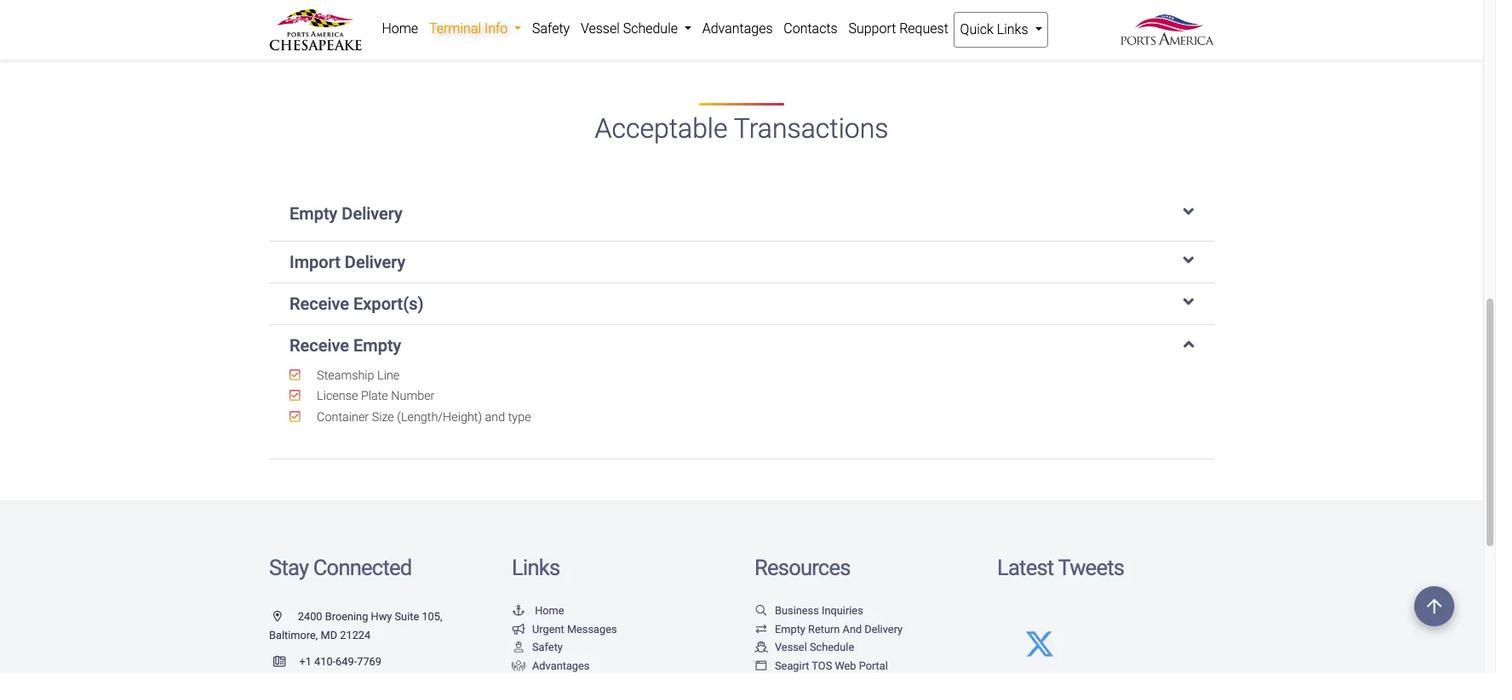 Task type: locate. For each thing, give the bounding box(es) containing it.
tab list
[[269, 186, 1215, 460]]

empty for empty delivery
[[290, 203, 338, 224]]

home link up urgent
[[512, 605, 564, 618]]

vessel schedule
[[581, 20, 681, 37], [775, 642, 855, 654]]

search image
[[755, 606, 768, 617]]

0 vertical spatial and
[[853, 3, 876, 19]]

&
[[1113, 3, 1121, 19]]

receive export(s) link
[[290, 294, 1194, 314]]

1 vertical spatial angle down image
[[1184, 294, 1194, 311]]

receive
[[290, 294, 349, 314], [290, 335, 349, 356]]

empty up 'import'
[[290, 203, 338, 224]]

0 horizontal spatial vessel schedule link
[[575, 12, 697, 46]]

0 vertical spatial safety
[[532, 20, 570, 37]]

and left type
[[485, 410, 505, 425]]

schedule
[[623, 20, 678, 37], [810, 642, 855, 654]]

receive for receive empty
[[290, 335, 349, 356]]

2 angle down image from the top
[[1184, 335, 1194, 352]]

angle down image for delivery
[[1184, 252, 1194, 269]]

angle down image inside import delivery link
[[1184, 252, 1194, 269]]

1 horizontal spatial home
[[535, 605, 564, 618]]

anchor image
[[512, 606, 526, 617]]

support request
[[849, 20, 949, 37]]

0 horizontal spatial vessel
[[581, 20, 620, 37]]

delivery up export(s)
[[345, 252, 406, 272]]

safety
[[532, 20, 570, 37], [532, 642, 563, 654]]

ship image
[[755, 643, 768, 654]]

angle down image
[[1184, 252, 1194, 269], [1184, 294, 1194, 311]]

safety link for the 'urgent messages' 'link'
[[512, 642, 563, 654]]

0 vertical spatial angle down image
[[1184, 252, 1194, 269]]

request
[[900, 20, 949, 37]]

home up urgent
[[535, 605, 564, 618]]

home left the terminal
[[382, 20, 418, 37]]

seagirt tos web portal link
[[755, 660, 888, 673]]

export(s)
[[354, 294, 424, 314]]

1 horizontal spatial empty
[[354, 335, 402, 356]]

access
[[998, 23, 1041, 40]]

2 vertical spatial empty
[[775, 623, 806, 636]]

1 horizontal spatial advantages
[[703, 20, 773, 37]]

portal
[[859, 660, 888, 673]]

contacts
[[784, 20, 838, 37]]

advantages down reefer
[[703, 20, 773, 37]]

1 horizontal spatial home link
[[512, 605, 564, 618]]

size
[[372, 410, 394, 425]]

safety inside safety link
[[532, 20, 570, 37]]

license
[[317, 390, 358, 404]]

plate
[[361, 390, 388, 404]]

7769
[[357, 656, 382, 669]]

seagirt tos web portal
[[775, 660, 888, 673]]

1 vertical spatial safety link
[[512, 642, 563, 654]]

0 vertical spatial vessel
[[581, 20, 620, 37]]

empty up line
[[354, 335, 402, 356]]

delivery for empty delivery
[[342, 203, 403, 224]]

container size (length/height) and type
[[314, 410, 531, 425]]

angle down image for export(s)
[[1184, 294, 1194, 311]]

terminal
[[429, 20, 481, 37]]

receive up steamship on the left bottom of the page
[[290, 335, 349, 356]]

phone office image
[[273, 658, 299, 669]]

vessel
[[581, 20, 620, 37], [775, 642, 807, 654]]

1 receive from the top
[[290, 294, 349, 314]]

map marker alt image
[[273, 612, 295, 623]]

0 vertical spatial home
[[382, 20, 418, 37]]

delivery for import delivery
[[345, 252, 406, 272]]

angle down image for empty
[[1184, 335, 1194, 352]]

angle down image inside receive export(s) link
[[1184, 294, 1194, 311]]

0 horizontal spatial home link
[[377, 12, 424, 46]]

is
[[793, 23, 803, 40]]

advantages down the 'urgent messages' 'link'
[[532, 660, 590, 673]]

seagirt
[[775, 660, 810, 673]]

1 vertical spatial delivery
[[345, 252, 406, 272]]

license plate number
[[314, 390, 435, 404]]

0 vertical spatial advantages
[[703, 20, 773, 37]]

1 vertical spatial links
[[512, 556, 560, 581]]

1 vertical spatial receive
[[290, 335, 349, 356]]

links
[[997, 21, 1029, 37], [512, 556, 560, 581]]

0 vertical spatial home link
[[377, 12, 424, 46]]

home link left the terminal
[[377, 12, 424, 46]]

safety down urgent
[[532, 642, 563, 654]]

import delivery
[[290, 252, 406, 272]]

and inside tab list
[[485, 410, 505, 425]]

1 horizontal spatial links
[[997, 21, 1029, 37]]

1 vertical spatial schedule
[[810, 642, 855, 654]]

acceptable transactions
[[595, 113, 889, 145]]

1 safety from the top
[[532, 20, 570, 37]]

safety link right info
[[527, 12, 575, 46]]

and
[[853, 3, 876, 19], [485, 410, 505, 425]]

0 vertical spatial safety link
[[527, 12, 575, 46]]

delivery
[[342, 203, 403, 224], [345, 252, 406, 272], [865, 623, 903, 636]]

hwy
[[371, 611, 392, 624]]

broening
[[325, 611, 368, 624]]

2 vertical spatial delivery
[[865, 623, 903, 636]]

driver
[[1161, 3, 1196, 19]]

acceptable
[[595, 113, 728, 145]]

latest tweets
[[998, 556, 1125, 581]]

empty
[[290, 203, 338, 224], [354, 335, 402, 356], [775, 623, 806, 636]]

1 angle down image from the top
[[1184, 203, 1194, 220]]

advantages link
[[697, 12, 779, 46], [512, 660, 590, 673]]

advantages link left is
[[697, 12, 779, 46]]

1 horizontal spatial and
[[853, 3, 876, 19]]

-
[[1044, 23, 1048, 40]]

2 angle down image from the top
[[1184, 294, 1194, 311]]

home
[[382, 20, 418, 37], [535, 605, 564, 618]]

0 vertical spatial angle down image
[[1184, 203, 1194, 220]]

links up anchor icon
[[512, 556, 560, 581]]

return
[[808, 623, 840, 636]]

bullhorn image
[[512, 625, 526, 636]]

0 horizontal spatial advantages link
[[512, 660, 590, 673]]

advantages
[[703, 20, 773, 37], [532, 660, 590, 673]]

0 vertical spatial advantages link
[[697, 12, 779, 46]]

inquiries
[[822, 605, 864, 618]]

1 vertical spatial and
[[485, 410, 505, 425]]

angle down image inside receive empty link
[[1184, 335, 1194, 352]]

receive down 'import'
[[290, 294, 349, 314]]

urgent messages link
[[512, 623, 617, 636]]

1 vertical spatial vessel schedule
[[775, 642, 855, 654]]

angle down image inside empty delivery link
[[1184, 203, 1194, 220]]

0 horizontal spatial home
[[382, 20, 418, 37]]

home link for the 'urgent messages' 'link'
[[512, 605, 564, 618]]

1 vertical spatial angle down image
[[1184, 335, 1194, 352]]

steamship line
[[314, 369, 400, 383]]

latest
[[998, 556, 1054, 581]]

1 vertical spatial safety
[[532, 642, 563, 654]]

safety right info
[[532, 20, 570, 37]]

2 receive from the top
[[290, 335, 349, 356]]

angle down image for delivery
[[1184, 203, 1194, 220]]

delivery right and
[[865, 623, 903, 636]]

0 vertical spatial receive
[[290, 294, 349, 314]]

0 horizontal spatial advantages
[[532, 660, 590, 673]]

links down trucking
[[997, 21, 1029, 37]]

resources
[[755, 556, 851, 581]]

hand receiving image
[[512, 662, 526, 673]]

1 vertical spatial home link
[[512, 605, 564, 618]]

empty return and delivery link
[[755, 623, 903, 636]]

web
[[835, 660, 857, 673]]

2400
[[298, 611, 322, 624]]

tab list containing empty delivery
[[269, 186, 1215, 460]]

safety link down urgent
[[512, 642, 563, 654]]

1 vertical spatial vessel schedule link
[[755, 642, 855, 654]]

delivery up import delivery
[[342, 203, 403, 224]]

and up the support
[[853, 3, 876, 19]]

empty delivery link
[[290, 203, 1194, 224]]

21224
[[340, 629, 371, 642]]

0 vertical spatial links
[[997, 21, 1029, 37]]

0 vertical spatial schedule
[[623, 20, 678, 37]]

angle down image
[[1184, 203, 1194, 220], [1184, 335, 1194, 352]]

1 horizontal spatial advantages link
[[697, 12, 779, 46]]

0 horizontal spatial and
[[485, 410, 505, 425]]

container
[[317, 410, 369, 425]]

terminal info link
[[424, 12, 527, 46]]

2 horizontal spatial empty
[[775, 623, 806, 636]]

messages
[[567, 623, 617, 636]]

1 angle down image from the top
[[1184, 252, 1194, 269]]

0 horizontal spatial empty
[[290, 203, 338, 224]]

empty down business
[[775, 623, 806, 636]]

1 horizontal spatial vessel
[[775, 642, 807, 654]]

receive for receive export(s)
[[290, 294, 349, 314]]

0 vertical spatial empty
[[290, 203, 338, 224]]

vessel schedule link
[[575, 12, 697, 46], [755, 642, 855, 654]]

1 horizontal spatial vessel schedule
[[775, 642, 855, 654]]

1 horizontal spatial schedule
[[810, 642, 855, 654]]

0 vertical spatial vessel schedule
[[581, 20, 681, 37]]

advantages link down user hard hat icon
[[512, 660, 590, 673]]

0 vertical spatial delivery
[[342, 203, 403, 224]]



Task type: vqa. For each thing, say whether or not it's contained in the screenshot.
the right Vessel
yes



Task type: describe. For each thing, give the bounding box(es) containing it.
urgent messages
[[532, 623, 617, 636]]

(length/height)
[[397, 410, 482, 425]]

urgent
[[532, 623, 565, 636]]

www.emodal.com
[[1051, 23, 1161, 40]]

browser image
[[755, 662, 768, 673]]

quick
[[961, 21, 994, 37]]

connected
[[313, 556, 412, 581]]

105,
[[422, 611, 443, 624]]

go to top image
[[1415, 587, 1455, 627]]

exchange image
[[755, 625, 768, 636]]

suite
[[395, 611, 419, 624]]

and inside reefer receiving and delivering cutoff is
[[853, 3, 876, 19]]

md
[[321, 629, 337, 642]]

1 vertical spatial advantages
[[532, 660, 590, 673]]

+1 410-649-7769 link
[[269, 656, 382, 669]]

user hard hat image
[[512, 643, 526, 654]]

baltimore,
[[269, 629, 318, 642]]

0 horizontal spatial links
[[512, 556, 560, 581]]

410-
[[314, 656, 336, 669]]

home link for terminal info link
[[377, 12, 424, 46]]

advantages inside advantages link
[[703, 20, 773, 37]]

support request link
[[843, 12, 954, 46]]

empty for empty return and delivery
[[775, 623, 806, 636]]

and
[[843, 623, 862, 636]]

1 vertical spatial advantages link
[[512, 660, 590, 673]]

delivering
[[879, 3, 936, 19]]

import delivery link
[[290, 252, 1194, 272]]

support
[[849, 20, 896, 37]]

0 horizontal spatial vessel schedule
[[581, 20, 681, 37]]

16:00
[[807, 23, 841, 40]]

empty delivery
[[290, 203, 403, 224]]

16:00 pm daily.
[[807, 23, 898, 40]]

reefer
[[755, 3, 793, 19]]

receive empty
[[290, 335, 402, 356]]

stay connected
[[269, 556, 412, 581]]

649-
[[336, 656, 357, 669]]

transactions
[[734, 113, 889, 145]]

info
[[485, 20, 508, 37]]

steamship
[[317, 369, 374, 383]]

pm
[[844, 23, 865, 40]]

daily.
[[868, 23, 898, 40]]

terminal info
[[429, 20, 511, 37]]

receive empty link
[[290, 335, 1194, 356]]

company
[[1052, 3, 1110, 19]]

empty return and delivery
[[775, 623, 903, 636]]

www.emodal.com link
[[1051, 23, 1161, 40]]

business
[[775, 605, 819, 618]]

safety link for terminal info link
[[527, 12, 575, 46]]

number
[[391, 390, 435, 404]]

contacts link
[[779, 12, 843, 46]]

1 vertical spatial empty
[[354, 335, 402, 356]]

1 horizontal spatial vessel schedule link
[[755, 642, 855, 654]]

tos
[[812, 660, 832, 673]]

quick links
[[961, 21, 1032, 37]]

reefer receiving and delivering cutoff is
[[755, 3, 936, 40]]

1 vertical spatial home
[[535, 605, 564, 618]]

0 vertical spatial vessel schedule link
[[575, 12, 697, 46]]

line
[[377, 369, 400, 383]]

2400 broening hwy suite 105, baltimore, md 21224
[[269, 611, 443, 642]]

truck
[[1124, 3, 1158, 19]]

receive export(s)
[[290, 294, 424, 314]]

import
[[290, 252, 341, 272]]

1 vertical spatial vessel
[[775, 642, 807, 654]]

2400 broening hwy suite 105, baltimore, md 21224 link
[[269, 611, 443, 642]]

receiving
[[797, 3, 850, 19]]

tweets
[[1058, 556, 1125, 581]]

business inquiries link
[[755, 605, 864, 618]]

trucking
[[998, 3, 1049, 19]]

cutoff
[[755, 23, 790, 40]]

2 safety from the top
[[532, 642, 563, 654]]

type
[[508, 410, 531, 425]]

quick links link
[[954, 12, 1049, 48]]

+1
[[299, 656, 312, 669]]

trucking company & truck driver access -
[[998, 3, 1196, 40]]

0 horizontal spatial schedule
[[623, 20, 678, 37]]

stay
[[269, 556, 309, 581]]

business inquiries
[[775, 605, 864, 618]]

+1 410-649-7769
[[299, 656, 382, 669]]



